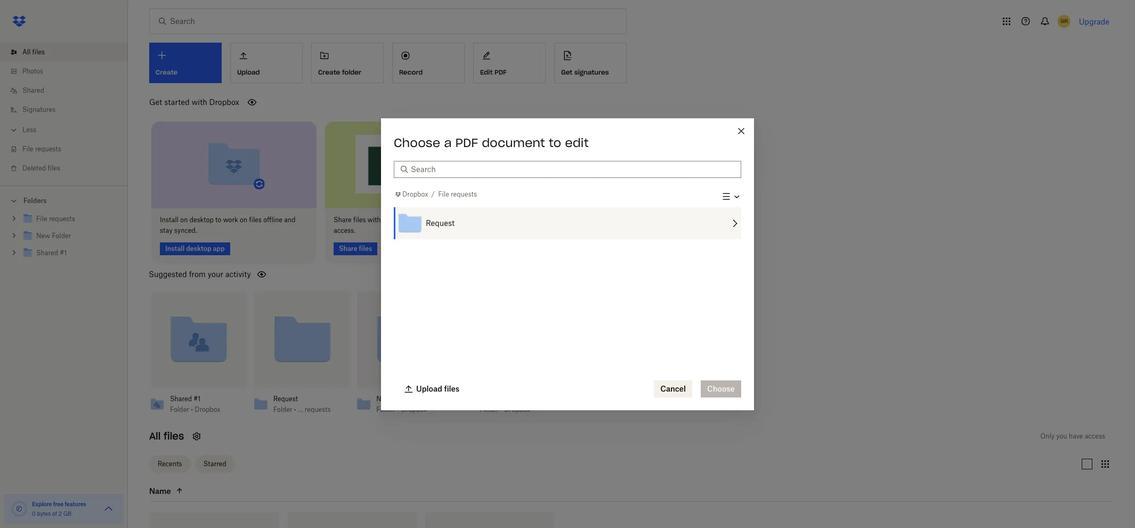 Task type: describe. For each thing, give the bounding box(es) containing it.
document
[[482, 135, 545, 150]]

folder, new folder row
[[288, 512, 417, 528]]

a
[[444, 135, 452, 150]]

recents
[[158, 460, 182, 468]]

to inside dialog
[[549, 135, 561, 150]]

• inside the request folder • … requests
[[294, 405, 296, 413]]

signatures
[[574, 68, 609, 76]]

folder inside shared #1 folder • dropbox
[[170, 405, 189, 413]]

with for started
[[192, 98, 207, 107]]

create
[[318, 68, 340, 76]]

less image
[[9, 125, 19, 135]]

get signatures button
[[554, 43, 627, 83]]

edit inside dialog
[[565, 135, 589, 150]]

explore
[[32, 501, 52, 507]]

features
[[65, 501, 86, 507]]

/ file requests
[[431, 190, 477, 198]]

get started with dropbox
[[149, 98, 239, 107]]

desktop
[[190, 216, 214, 224]]

upload
[[416, 384, 442, 393]]

only you have access
[[1041, 432, 1105, 440]]

starred button
[[195, 456, 235, 473]]

folder • … requests button
[[273, 405, 331, 414]]

work
[[223, 216, 238, 224]]

1 vertical spatial request button
[[273, 395, 331, 403]]

started
[[164, 98, 190, 107]]

/
[[431, 190, 435, 198]]

stay
[[160, 226, 173, 234]]

1 horizontal spatial all
[[149, 430, 161, 442]]

upload files button
[[398, 380, 466, 397]]

shared folder, shared #1 row
[[425, 512, 555, 528]]

Search text field
[[411, 163, 735, 175]]

choose a pdf document to edit
[[394, 135, 589, 150]]

only
[[1041, 432, 1055, 440]]

suggested from your activity
[[149, 269, 251, 278]]

shared for shared #1 folder • dropbox
[[170, 395, 192, 403]]

all inside list item
[[22, 48, 31, 56]]

cancel
[[660, 384, 686, 393]]

dropbox inside dropbox link
[[402, 190, 428, 198]]

files up the recents
[[164, 430, 184, 442]]

folder inside the request folder • … requests
[[273, 405, 292, 413]]

bytes
[[37, 511, 51, 517]]

0 vertical spatial file requests link
[[9, 140, 128, 159]]

signatures link
[[9, 100, 128, 119]]

files inside button
[[444, 384, 459, 393]]

folder • dropbox
[[480, 405, 530, 413]]

0
[[32, 511, 36, 517]]

deleted files
[[22, 164, 60, 172]]

view
[[463, 216, 477, 224]]

offline
[[263, 216, 282, 224]]

1 vertical spatial all files
[[149, 430, 184, 442]]

dropbox image
[[9, 11, 30, 32]]

files inside share files with anyone and control edit or view access.
[[353, 216, 366, 224]]

dropbox link
[[394, 189, 428, 200]]

you
[[1056, 432, 1067, 440]]

create folder button
[[311, 43, 384, 83]]

folder • dropbox button for new folder
[[376, 405, 434, 414]]

0 vertical spatial request button
[[394, 207, 741, 239]]

free
[[53, 501, 63, 507]]

install on desktop to work on files offline and stay synced.
[[160, 216, 296, 234]]

edit pdf button
[[473, 43, 546, 83]]

synced.
[[174, 226, 197, 234]]

share files with anyone and control edit or view access.
[[334, 216, 477, 234]]

folders button
[[0, 192, 128, 208]]

files right deleted
[[48, 164, 60, 172]]

anyone
[[383, 216, 404, 224]]

file inside choose a pdf document to edit dialog
[[438, 190, 449, 198]]

request for request
[[426, 218, 455, 227]]

pdf inside button
[[495, 68, 507, 76]]

request folder • … requests
[[273, 395, 331, 413]]

upload files
[[416, 384, 459, 393]]

record button
[[392, 43, 465, 83]]

new folder button
[[376, 395, 434, 403]]

new
[[376, 395, 390, 403]]

file inside 'file requests' link
[[22, 145, 33, 153]]

4 • from the left
[[500, 405, 503, 413]]

1 on from the left
[[180, 216, 188, 224]]

or
[[455, 216, 461, 224]]

edit pdf
[[480, 68, 507, 76]]

dropbox inside shared #1 folder • dropbox
[[195, 405, 220, 413]]

choose
[[394, 135, 440, 150]]

your
[[208, 269, 223, 278]]

files inside list item
[[32, 48, 45, 56]]

less
[[22, 126, 36, 134]]

upgrade
[[1079, 17, 1110, 26]]

have
[[1069, 432, 1083, 440]]



Task type: vqa. For each thing, say whether or not it's contained in the screenshot.
second the Rotate from right
no



Task type: locate. For each thing, give the bounding box(es) containing it.
requests inside the request folder • … requests
[[305, 405, 331, 413]]

dropbox inside new folder folder • dropbox
[[401, 405, 427, 413]]

0 vertical spatial all files
[[22, 48, 45, 56]]

shared down photos
[[22, 86, 44, 94]]

requests up deleted files
[[35, 145, 61, 153]]

all files up the recents
[[149, 430, 184, 442]]

1 and from the left
[[284, 216, 296, 224]]

0 vertical spatial get
[[561, 68, 572, 76]]

files
[[32, 48, 45, 56], [48, 164, 60, 172], [249, 216, 262, 224], [353, 216, 366, 224], [444, 384, 459, 393], [164, 430, 184, 442]]

shared #1 folder • dropbox
[[170, 395, 220, 413]]

list containing all files
[[0, 36, 128, 185]]

1 horizontal spatial file
[[438, 190, 449, 198]]

suggested
[[149, 269, 187, 278]]

0 vertical spatial requests
[[35, 145, 61, 153]]

0 horizontal spatial on
[[180, 216, 188, 224]]

1 horizontal spatial request button
[[394, 207, 741, 239]]

with right started
[[192, 98, 207, 107]]

all up the recents
[[149, 430, 161, 442]]

edit up search text box
[[565, 135, 589, 150]]

0 vertical spatial to
[[549, 135, 561, 150]]

and right offline
[[284, 216, 296, 224]]

requests
[[35, 145, 61, 153], [451, 190, 477, 198], [305, 405, 331, 413]]

1 folder • dropbox button from the left
[[170, 405, 228, 414]]

photos link
[[9, 62, 128, 81]]

get inside button
[[561, 68, 572, 76]]

1 vertical spatial shared
[[170, 395, 192, 403]]

edit
[[480, 68, 493, 76]]

photos
[[22, 67, 43, 75]]

with for files
[[368, 216, 381, 224]]

0 horizontal spatial all
[[22, 48, 31, 56]]

activity
[[225, 269, 251, 278]]

with
[[192, 98, 207, 107], [368, 216, 381, 224]]

1 horizontal spatial shared
[[170, 395, 192, 403]]

recents button
[[149, 456, 191, 473]]

0 horizontal spatial request button
[[273, 395, 331, 403]]

all files list item
[[0, 43, 128, 62]]

• inside shared #1 folder • dropbox
[[191, 405, 193, 413]]

control
[[419, 216, 440, 224]]

get left started
[[149, 98, 162, 107]]

1 horizontal spatial all files
[[149, 430, 184, 442]]

0 vertical spatial pdf
[[495, 68, 507, 76]]

on right work
[[240, 216, 247, 224]]

gb
[[63, 511, 71, 517]]

shared link
[[9, 81, 128, 100]]

deleted files link
[[9, 159, 128, 178]]

…
[[298, 405, 303, 413]]

folder • dropbox button
[[170, 405, 228, 414], [376, 405, 434, 414], [480, 405, 537, 414]]

and inside share files with anyone and control edit or view access.
[[406, 216, 417, 224]]

file requests link up deleted files
[[9, 140, 128, 159]]

record
[[399, 68, 423, 76]]

request inside request button
[[426, 218, 455, 227]]

group
[[0, 208, 128, 270]]

0 horizontal spatial shared
[[22, 86, 44, 94]]

folders
[[23, 197, 47, 205]]

0 horizontal spatial requests
[[35, 145, 61, 153]]

file requests link
[[9, 140, 128, 159], [438, 189, 477, 200]]

all files
[[22, 48, 45, 56], [149, 430, 184, 442]]

new folder folder • dropbox
[[376, 395, 427, 413]]

1 horizontal spatial folder • dropbox button
[[376, 405, 434, 414]]

starred
[[203, 460, 226, 468]]

all files link
[[9, 43, 128, 62]]

2 on from the left
[[240, 216, 247, 224]]

all files inside list item
[[22, 48, 45, 56]]

to left work
[[215, 216, 221, 224]]

0 vertical spatial edit
[[565, 135, 589, 150]]

2 and from the left
[[406, 216, 417, 224]]

and
[[284, 216, 296, 224], [406, 216, 417, 224]]

2
[[58, 511, 62, 517]]

on
[[180, 216, 188, 224], [240, 216, 247, 224]]

2 horizontal spatial requests
[[451, 190, 477, 198]]

list
[[0, 36, 128, 185]]

1 vertical spatial pdf
[[455, 135, 478, 150]]

pdf inside dialog
[[455, 135, 478, 150]]

1 vertical spatial requests
[[451, 190, 477, 198]]

1 horizontal spatial and
[[406, 216, 417, 224]]

shared left #1
[[170, 395, 192, 403]]

share
[[334, 216, 352, 224]]

name
[[149, 486, 171, 495]]

access
[[1085, 432, 1105, 440]]

0 vertical spatial request
[[426, 218, 455, 227]]

name button
[[149, 484, 239, 497]]

request
[[426, 218, 455, 227], [273, 395, 298, 403]]

3 folder • dropbox button from the left
[[480, 405, 537, 414]]

shared
[[22, 86, 44, 94], [170, 395, 192, 403]]

get left the signatures
[[561, 68, 572, 76]]

2 folder • dropbox button from the left
[[376, 405, 434, 414]]

of
[[52, 511, 57, 517]]

0 horizontal spatial all files
[[22, 48, 45, 56]]

1 horizontal spatial request
[[426, 218, 455, 227]]

pdf right a
[[455, 135, 478, 150]]

all
[[22, 48, 31, 56], [149, 430, 161, 442]]

folder
[[392, 395, 411, 403], [170, 405, 189, 413], [273, 405, 292, 413], [376, 405, 396, 413], [480, 405, 499, 413]]

1 vertical spatial all
[[149, 430, 161, 442]]

requests up the or
[[451, 190, 477, 198]]

requests inside 'file requests' link
[[35, 145, 61, 153]]

get for get started with dropbox
[[149, 98, 162, 107]]

• inside new folder folder • dropbox
[[397, 405, 399, 413]]

cancel button
[[654, 380, 692, 397]]

on up "synced."
[[180, 216, 188, 224]]

0 horizontal spatial edit
[[442, 216, 454, 224]]

2 horizontal spatial folder • dropbox button
[[480, 405, 537, 414]]

quota usage element
[[11, 500, 28, 517]]

1 horizontal spatial get
[[561, 68, 572, 76]]

signatures
[[22, 106, 55, 114]]

files inside install on desktop to work on files offline and stay synced.
[[249, 216, 262, 224]]

0 horizontal spatial get
[[149, 98, 162, 107]]

get signatures
[[561, 68, 609, 76]]

and inside install on desktop to work on files offline and stay synced.
[[284, 216, 296, 224]]

deleted
[[22, 164, 46, 172]]

0 horizontal spatial to
[[215, 216, 221, 224]]

file down the less
[[22, 145, 33, 153]]

requests inside choose a pdf document to edit dialog
[[451, 190, 477, 198]]

upgrade link
[[1079, 17, 1110, 26]]

requests right '…'
[[305, 405, 331, 413]]

2 • from the left
[[294, 405, 296, 413]]

get
[[561, 68, 572, 76], [149, 98, 162, 107]]

pdf
[[495, 68, 507, 76], [455, 135, 478, 150]]

request button
[[394, 207, 741, 239], [273, 395, 331, 403]]

request left the or
[[426, 218, 455, 227]]

files up photos
[[32, 48, 45, 56]]

1 horizontal spatial with
[[368, 216, 381, 224]]

dropbox inside folder • dropbox button
[[504, 405, 530, 413]]

shared for shared
[[22, 86, 44, 94]]

1 vertical spatial with
[[368, 216, 381, 224]]

0 horizontal spatial folder • dropbox button
[[170, 405, 228, 414]]

files left offline
[[249, 216, 262, 224]]

folder
[[342, 68, 361, 76]]

0 vertical spatial shared
[[22, 86, 44, 94]]

shared inside shared #1 folder • dropbox
[[170, 395, 192, 403]]

1 vertical spatial get
[[149, 98, 162, 107]]

0 horizontal spatial file
[[22, 145, 33, 153]]

install
[[160, 216, 179, 224]]

folder, file requests row
[[150, 512, 279, 528]]

edit inside share files with anyone and control edit or view access.
[[442, 216, 454, 224]]

create folder
[[318, 68, 361, 76]]

to
[[549, 135, 561, 150], [215, 216, 221, 224]]

0 horizontal spatial request
[[273, 395, 298, 403]]

1 vertical spatial file requests link
[[438, 189, 477, 200]]

get for get signatures
[[561, 68, 572, 76]]

1 vertical spatial to
[[215, 216, 221, 224]]

files right "share" at the left top of the page
[[353, 216, 366, 224]]

1 horizontal spatial requests
[[305, 405, 331, 413]]

1 horizontal spatial to
[[549, 135, 561, 150]]

2 vertical spatial requests
[[305, 405, 331, 413]]

1 horizontal spatial edit
[[565, 135, 589, 150]]

1 vertical spatial edit
[[442, 216, 454, 224]]

0 horizontal spatial pdf
[[455, 135, 478, 150]]

file
[[22, 145, 33, 153], [438, 190, 449, 198]]

explore free features 0 bytes of 2 gb
[[32, 501, 86, 517]]

0 horizontal spatial and
[[284, 216, 296, 224]]

request inside the request folder • … requests
[[273, 395, 298, 403]]

file requests link right /
[[438, 189, 477, 200]]

all up photos
[[22, 48, 31, 56]]

and left control in the top left of the page
[[406, 216, 417, 224]]

edit
[[565, 135, 589, 150], [442, 216, 454, 224]]

#1
[[194, 395, 201, 403]]

0 horizontal spatial file requests link
[[9, 140, 128, 159]]

1 vertical spatial request
[[273, 395, 298, 403]]

•
[[191, 405, 193, 413], [294, 405, 296, 413], [397, 405, 399, 413], [500, 405, 503, 413]]

3 • from the left
[[397, 405, 399, 413]]

0 vertical spatial all
[[22, 48, 31, 56]]

file requests
[[22, 145, 61, 153]]

request for request folder • … requests
[[273, 395, 298, 403]]

folder • dropbox button for shared #1
[[170, 405, 228, 414]]

to inside install on desktop to work on files offline and stay synced.
[[215, 216, 221, 224]]

request up '…'
[[273, 395, 298, 403]]

with left anyone
[[368, 216, 381, 224]]

pdf right edit
[[495, 68, 507, 76]]

with inside share files with anyone and control edit or view access.
[[368, 216, 381, 224]]

files right upload
[[444, 384, 459, 393]]

1 horizontal spatial on
[[240, 216, 247, 224]]

to up search text box
[[549, 135, 561, 150]]

shared #1 button
[[170, 395, 228, 403]]

0 horizontal spatial with
[[192, 98, 207, 107]]

from
[[189, 269, 206, 278]]

dropbox
[[209, 98, 239, 107], [402, 190, 428, 198], [195, 405, 220, 413], [401, 405, 427, 413], [504, 405, 530, 413]]

file right /
[[438, 190, 449, 198]]

1 • from the left
[[191, 405, 193, 413]]

choose a pdf document to edit dialog
[[381, 118, 754, 410]]

0 vertical spatial with
[[192, 98, 207, 107]]

access.
[[334, 226, 356, 234]]

all files up photos
[[22, 48, 45, 56]]

1 vertical spatial file
[[438, 190, 449, 198]]

1 horizontal spatial pdf
[[495, 68, 507, 76]]

edit left the or
[[442, 216, 454, 224]]

1 horizontal spatial file requests link
[[438, 189, 477, 200]]

0 vertical spatial file
[[22, 145, 33, 153]]



